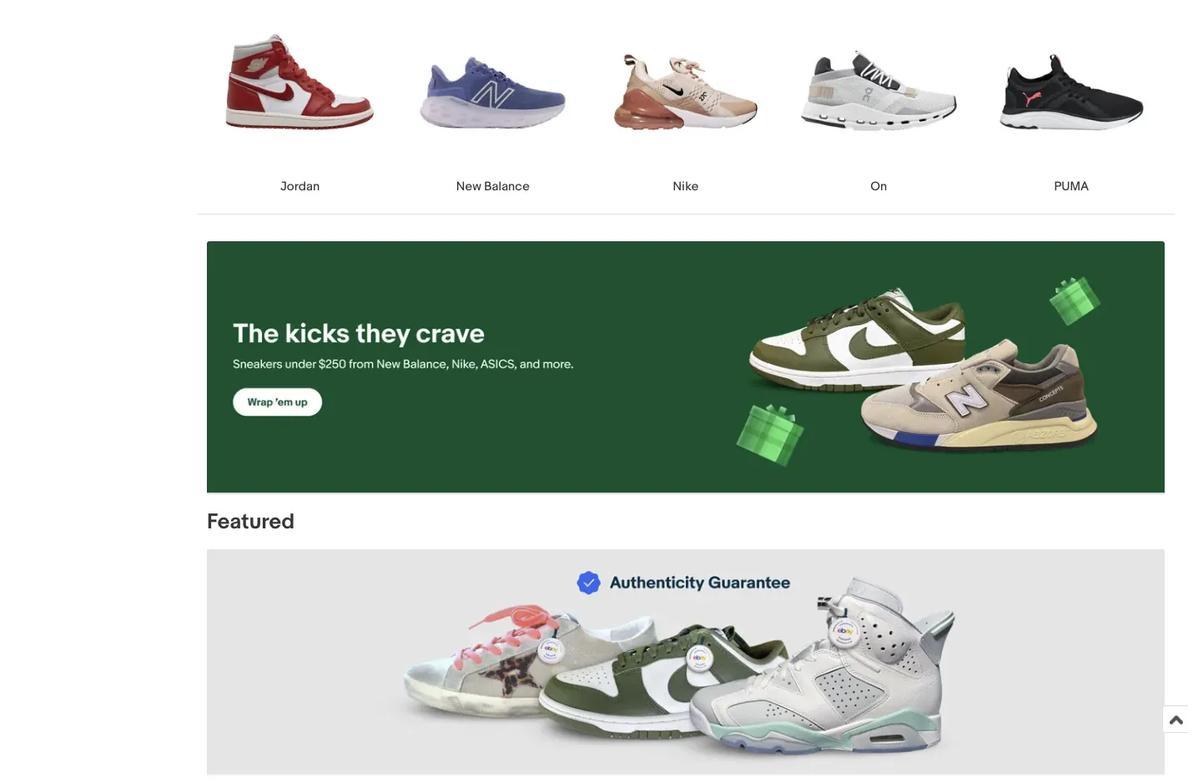 Task type: describe. For each thing, give the bounding box(es) containing it.
new
[[456, 179, 482, 194]]

jordan link
[[204, 11, 397, 194]]

on link
[[783, 11, 976, 194]]

puma
[[1055, 179, 1090, 194]]

none text field the sneakers under $250
[[207, 242, 1166, 494]]



Task type: locate. For each thing, give the bounding box(es) containing it.
jordan
[[281, 179, 320, 194]]

nike
[[673, 179, 699, 194]]

list
[[197, 0, 1176, 214]]

new balance link
[[397, 11, 590, 194]]

new balance
[[456, 179, 530, 194]]

list containing jordan
[[197, 0, 1176, 214]]

on
[[871, 179, 888, 194]]

balance
[[485, 179, 530, 194]]

nike link
[[590, 11, 783, 194]]

featured
[[207, 510, 295, 536]]

puma link
[[976, 11, 1169, 194]]

None text field
[[207, 242, 1166, 494], [207, 550, 1166, 783], [207, 550, 1166, 783]]

sneakers under $250 image
[[207, 242, 1166, 494]]



Task type: vqa. For each thing, say whether or not it's contained in the screenshot.
Sneakers Under $250 'image'
yes



